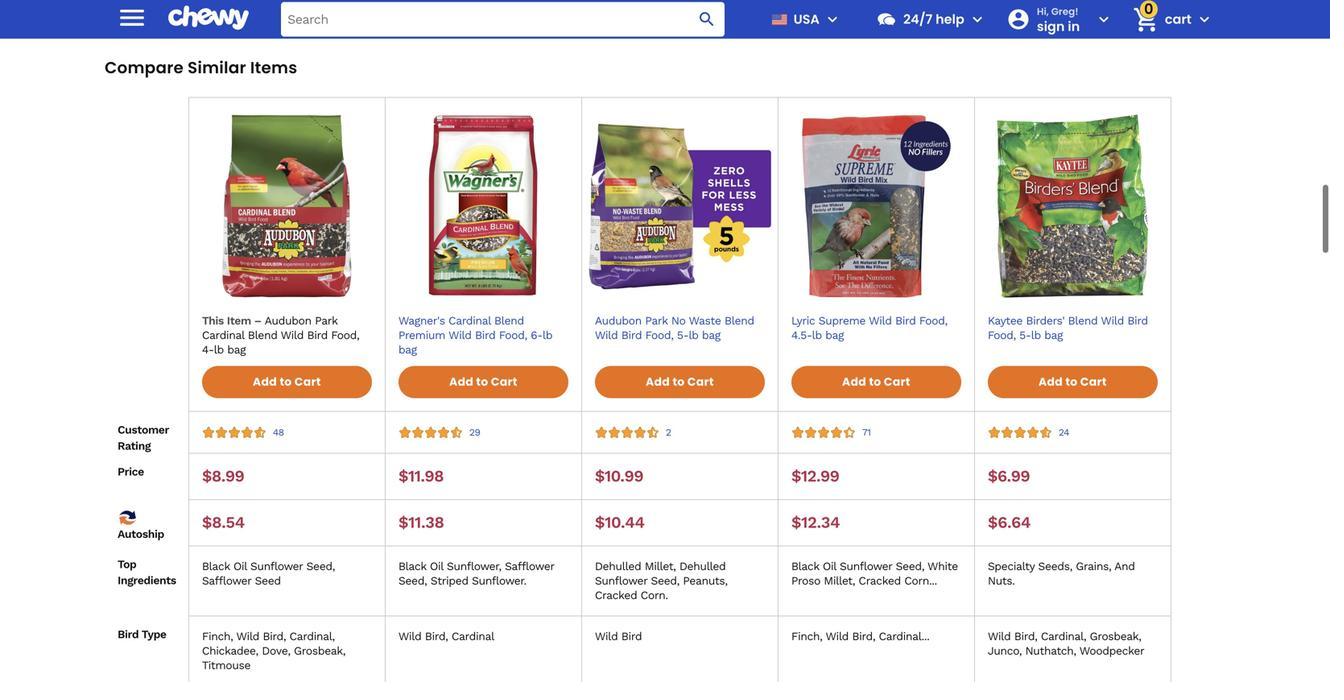 Task type: locate. For each thing, give the bounding box(es) containing it.
1 horizontal spatial millet,
[[824, 567, 855, 580]]

48
[[273, 420, 284, 431]]

black inside the black oil sunflower seed, safflower seed
[[202, 553, 230, 566]]

bag inside audubon park no waste blend wild bird food, 5-lb bag
[[702, 321, 721, 335]]

to for kaytee birders' blend wild bird food, 5-lb bag
[[1066, 367, 1078, 383]]

1 add to cart button from the left
[[202, 359, 372, 391]]

black oil sunflower, safflower seed, striped sunflower.
[[399, 553, 555, 580]]

bird inside the wagner's cardinal blend premium wild bird food, 6-lb bag
[[475, 321, 496, 335]]

specialty
[[988, 553, 1035, 566]]

kaytee birders' blend wild bird food, 5-lb bag element
[[975, 101, 1171, 345]]

wild bird, cardinal, grosbeak, junco, nuthatch, woodpecker
[[988, 623, 1145, 650]]

0 vertical spatial grosbeak,
[[1090, 623, 1142, 636]]

$12.34
[[792, 506, 840, 525]]

1 horizontal spatial grosbeak,
[[1090, 623, 1142, 636]]

dehulled down $10.44 text field
[[595, 553, 641, 566]]

compare
[[105, 49, 184, 72]]

audubon park no waste blend wild bird food, 5-lb bag link
[[595, 307, 765, 336]]

cracked inside black oil sunflower seed,  white proso millet,  cracked corn...
[[859, 567, 901, 580]]

finch,  wild bird,  cardinal...
[[792, 623, 930, 636]]

add to cart button
[[202, 359, 372, 391], [399, 359, 569, 391], [595, 359, 765, 391], [792, 359, 962, 391], [988, 359, 1158, 391]]

black inside black oil sunflower seed,  white proso millet,  cracked corn...
[[792, 553, 820, 566]]

seed
[[255, 567, 281, 580]]

food, left 6-
[[499, 321, 527, 335]]

1 horizontal spatial cracked
[[859, 567, 901, 580]]

lyric supreme wild bird food, 4.5-lb bag
[[792, 307, 948, 335]]

3 add to cart button from the left
[[595, 359, 765, 391]]

0 horizontal spatial black
[[202, 553, 230, 566]]

sunflower inside black oil sunflower seed,  white proso millet,  cracked corn...
[[840, 553, 893, 566]]

0 horizontal spatial safflower
[[202, 567, 251, 580]]

3 add to cart from the left
[[646, 367, 714, 383]]

blend inside the wagner's cardinal blend premium wild bird food, 6-lb bag
[[494, 307, 524, 320]]

2 horizontal spatial oil
[[823, 553, 837, 566]]

0 horizontal spatial dehulled
[[595, 553, 641, 566]]

finch,
[[202, 623, 233, 636], [792, 623, 823, 636]]

add for kaytee birders' blend wild bird food, 5-lb bag
[[1039, 367, 1063, 383]]

bird inside the kaytee birders' blend wild bird food, 5-lb bag
[[1128, 307, 1148, 320]]

add to cart button for kaytee birders' blend wild bird food, 5-lb bag
[[988, 359, 1158, 391]]

5 add from the left
[[1039, 367, 1063, 383]]

4 add from the left
[[842, 367, 867, 383]]

2 cardinal, from the left
[[1041, 623, 1087, 636]]

bag inside the kaytee birders' blend wild bird food, 5-lb bag
[[1045, 321, 1063, 335]]

1 bird, from the left
[[263, 623, 286, 636]]

4 add to cart button from the left
[[792, 359, 962, 391]]

bird, up dove,
[[263, 623, 286, 636]]

lb inside audubon park no waste blend wild bird food, 5-lb bag
[[689, 321, 699, 335]]

add to cart button for wagner's cardinal blend premium wild bird food, 6-lb bag
[[399, 359, 569, 391]]

millet, up corn.
[[645, 553, 676, 566]]

0 vertical spatial millet,
[[645, 553, 676, 566]]

$11.38 text field
[[399, 506, 444, 526]]

wild inside "lyric supreme wild bird food, 4.5-lb bag"
[[869, 307, 892, 320]]

to down audubon park no waste blend wild bird food, 5-lb bag link
[[673, 367, 685, 383]]

add up 2
[[646, 367, 670, 383]]

sunflower inside the black oil sunflower seed, safflower seed
[[250, 553, 303, 566]]

bag down premium at the left top of page
[[399, 336, 417, 349]]

bag
[[702, 321, 721, 335], [826, 321, 844, 335], [1045, 321, 1063, 335], [399, 336, 417, 349]]

2 add from the left
[[449, 367, 474, 383]]

0 horizontal spatial 5-
[[677, 321, 689, 335]]

5- down "no"
[[677, 321, 689, 335]]

to up "48"
[[280, 367, 292, 383]]

compare similar items
[[105, 49, 297, 72]]

4 add to cart from the left
[[842, 367, 911, 383]]

blend for bird
[[494, 307, 524, 320]]

4 cart from the left
[[884, 367, 911, 383]]

account menu image
[[1095, 10, 1114, 29]]

1 vertical spatial safflower
[[202, 567, 251, 580]]

0 horizontal spatial oil
[[234, 553, 247, 566]]

2 add to cart from the left
[[449, 367, 518, 383]]

3 blend from the left
[[1069, 307, 1098, 320]]

safflower inside the black oil sunflower seed, safflower seed
[[202, 567, 251, 580]]

2 black from the left
[[399, 553, 427, 566]]

list item
[[105, 0, 304, 2], [317, 0, 517, 2], [530, 0, 730, 2], [955, 0, 1155, 2]]

0 vertical spatial cracked
[[859, 567, 901, 580]]

cardinal, inside the wild bird, cardinal, grosbeak, junco, nuthatch, woodpecker
[[1041, 623, 1087, 636]]

2 finch, from the left
[[792, 623, 823, 636]]

1 vertical spatial cracked
[[595, 582, 637, 595]]

food, inside the kaytee birders' blend wild bird food, 5-lb bag
[[988, 321, 1016, 335]]

29
[[469, 420, 480, 431]]

$10.99 text field
[[595, 460, 644, 479]]

lyric supreme wild bird food, 4.5-lb bag image
[[785, 108, 968, 290]]

4 lb from the left
[[1032, 321, 1041, 335]]

5 add to cart button from the left
[[988, 359, 1158, 391]]

menu image right usa
[[823, 10, 843, 29]]

$12.99 text field
[[792, 460, 840, 479]]

proso
[[792, 567, 821, 580]]

0 horizontal spatial grosbeak,
[[294, 637, 346, 650]]

add to cart up 2
[[646, 367, 714, 383]]

dehulled up peanuts, at the bottom right of page
[[680, 553, 726, 566]]

3 black from the left
[[792, 553, 820, 566]]

bird inside audubon park no waste blend wild bird food, 5-lb bag
[[622, 321, 642, 335]]

6-
[[531, 321, 543, 335]]

black inside black oil sunflower, safflower seed, striped sunflower.
[[399, 553, 427, 566]]

add up 24
[[1039, 367, 1063, 383]]

sunflower for proso
[[840, 553, 893, 566]]

to for lyric supreme wild bird food, 4.5-lb bag
[[869, 367, 882, 383]]

oil inside the black oil sunflower seed, safflower seed
[[234, 553, 247, 566]]

grosbeak, inside the wild bird, cardinal, grosbeak, junco, nuthatch, woodpecker
[[1090, 623, 1142, 636]]

wild inside audubon park no waste blend wild bird food, 5-lb bag
[[595, 321, 618, 335]]

0 vertical spatial cardinal
[[449, 307, 491, 320]]

finch, for finch,  wild bird,  cardinal...
[[792, 623, 823, 636]]

1 black from the left
[[202, 553, 230, 566]]

greg!
[[1052, 5, 1079, 18]]

bird type
[[118, 621, 166, 634]]

bag down waste
[[702, 321, 721, 335]]

top
[[118, 551, 136, 564]]

dehulled millet, dehulled sunflower seed, peanuts, cracked corn.
[[595, 553, 728, 595]]

striped
[[431, 567, 469, 580]]

cardinal...
[[879, 623, 930, 636]]

black down $11.38 text box
[[399, 553, 427, 566]]

5- inside the kaytee birders' blend wild bird food, 5-lb bag
[[1020, 321, 1032, 335]]

cart for wagner's cardinal blend premium wild bird food, 6-lb bag
[[491, 367, 518, 383]]

food, down the park in the top of the page
[[646, 321, 674, 335]]

add to cart up "48"
[[253, 367, 321, 383]]

safflower up sunflower.
[[505, 553, 555, 566]]

cardinal right wagner's
[[449, 307, 491, 320]]

4 bird, from the left
[[1015, 623, 1038, 636]]

cracked
[[859, 567, 901, 580], [595, 582, 637, 595]]

add to cart button up "48"
[[202, 359, 372, 391]]

audubon park no waste blend wild bird food, 5-lb bag
[[595, 307, 755, 335]]

add to cart button for lyric supreme wild bird food, 4.5-lb bag
[[792, 359, 962, 391]]

food,
[[920, 307, 948, 320], [499, 321, 527, 335], [646, 321, 674, 335], [988, 321, 1016, 335]]

oil inside black oil sunflower seed,  white proso millet,  cracked corn...
[[823, 553, 837, 566]]

sunflower up seed
[[250, 553, 303, 566]]

1 vertical spatial millet,
[[824, 567, 855, 580]]

cardinal, up dove,
[[290, 623, 335, 636]]

add
[[253, 367, 277, 383], [449, 367, 474, 383], [646, 367, 670, 383], [842, 367, 867, 383], [1039, 367, 1063, 383]]

71
[[863, 420, 871, 431]]

5 add to cart from the left
[[1039, 367, 1107, 383]]

bag down the birders'
[[1045, 321, 1063, 335]]

items
[[250, 49, 297, 72]]

2 oil from the left
[[430, 553, 443, 566]]

$10.99
[[595, 460, 644, 479]]

grosbeak, inside finch, wild bird, cardinal, chickadee, dove, grosbeak, titmouse
[[294, 637, 346, 650]]

wild inside the wild bird, cardinal, grosbeak, junco, nuthatch, woodpecker
[[988, 623, 1011, 636]]

wagner's cardinal blend premium wild bird food, 6-lb bag image
[[392, 108, 575, 290]]

food, inside "lyric supreme wild bird food, 4.5-lb bag"
[[920, 307, 948, 320]]

2 cart from the left
[[491, 367, 518, 383]]

$6.64
[[988, 506, 1031, 525]]

bird,
[[263, 623, 286, 636], [425, 623, 448, 636], [853, 623, 876, 636], [1015, 623, 1038, 636]]

grosbeak, up woodpecker
[[1090, 623, 1142, 636]]

add to cart button up 71 at bottom right
[[792, 359, 962, 391]]

add to cart for lyric supreme wild bird food, 4.5-lb bag
[[842, 367, 911, 383]]

5- inside audubon park no waste blend wild bird food, 5-lb bag
[[677, 321, 689, 335]]

bird, left cardinal...
[[853, 623, 876, 636]]

add to cart down wagner's cardinal blend premium wild bird food, 6-lb bag "link"
[[449, 367, 518, 383]]

2 list item from the left
[[317, 0, 517, 2]]

add to cart up 24
[[1039, 367, 1107, 383]]

sunflower inside dehulled millet, dehulled sunflower seed, peanuts, cracked corn.
[[595, 567, 648, 580]]

1 horizontal spatial menu image
[[823, 10, 843, 29]]

safflower
[[505, 553, 555, 566], [202, 567, 251, 580]]

add for wagner's cardinal blend premium wild bird food, 6-lb bag
[[449, 367, 474, 383]]

wild inside finch, wild bird, cardinal, chickadee, dove, grosbeak, titmouse
[[236, 623, 259, 636]]

supreme
[[819, 307, 866, 320]]

grosbeak, right dove,
[[294, 637, 346, 650]]

3 add from the left
[[646, 367, 670, 383]]

1 lb from the left
[[543, 321, 553, 335]]

1 blend from the left
[[494, 307, 524, 320]]

to for audubon park no waste blend wild bird food, 5-lb bag
[[673, 367, 685, 383]]

$6.64 text field
[[988, 506, 1031, 526]]

1 oil from the left
[[234, 553, 247, 566]]

bird, up junco,
[[1015, 623, 1038, 636]]

food, left kaytee at the right of page
[[920, 307, 948, 320]]

bird
[[896, 307, 916, 320], [1128, 307, 1148, 320], [475, 321, 496, 335], [622, 321, 642, 335], [118, 621, 139, 634], [622, 623, 642, 636]]

cardinal, up nuthatch,
[[1041, 623, 1087, 636]]

lb inside "lyric supreme wild bird food, 4.5-lb bag"
[[812, 321, 822, 335]]

5 to from the left
[[1066, 367, 1078, 383]]

2 blend from the left
[[725, 307, 755, 320]]

1 cardinal, from the left
[[290, 623, 335, 636]]

to down wagner's cardinal blend premium wild bird food, 6-lb bag "link"
[[476, 367, 489, 383]]

add up 71 at bottom right
[[842, 367, 867, 383]]

1 horizontal spatial dehulled
[[680, 553, 726, 566]]

cart menu image
[[1195, 10, 1215, 29]]

3 to from the left
[[673, 367, 685, 383]]

1 horizontal spatial finch,
[[792, 623, 823, 636]]

bird, down striped
[[425, 623, 448, 636]]

grosbeak,
[[1090, 623, 1142, 636], [294, 637, 346, 650]]

kaytee birders' blend wild bird food, 5-lb bag image
[[982, 108, 1165, 290]]

finch, down proso
[[792, 623, 823, 636]]

blend
[[494, 307, 524, 320], [725, 307, 755, 320], [1069, 307, 1098, 320]]

1 5- from the left
[[677, 321, 689, 335]]

list
[[105, 0, 1226, 2]]

blend inside the kaytee birders' blend wild bird food, 5-lb bag
[[1069, 307, 1098, 320]]

rating
[[118, 432, 151, 446]]

3 cart from the left
[[688, 367, 714, 383]]

1 horizontal spatial sunflower
[[595, 567, 648, 580]]

cracked left corn... at the bottom right of the page
[[859, 567, 901, 580]]

add to cart button up 2
[[595, 359, 765, 391]]

cardinal
[[449, 307, 491, 320], [452, 623, 494, 636]]

wild bird
[[595, 623, 642, 636]]

white
[[928, 553, 958, 566]]

oil down $12.34 text box
[[823, 553, 837, 566]]

food, inside audubon park no waste blend wild bird food, 5-lb bag
[[646, 321, 674, 335]]

oil for proso
[[823, 553, 837, 566]]

2 add to cart button from the left
[[399, 359, 569, 391]]

grains,
[[1076, 553, 1112, 566]]

add to cart button for audubon park no waste blend wild bird food, 5-lb bag
[[595, 359, 765, 391]]

oil down $8.54 text field
[[234, 553, 247, 566]]

add down the wagner's cardinal blend premium wild bird food, 6-lb bag
[[449, 367, 474, 383]]

$11.38
[[399, 506, 444, 525]]

1 horizontal spatial safflower
[[505, 553, 555, 566]]

seed, inside dehulled millet, dehulled sunflower seed, peanuts, cracked corn.
[[651, 567, 680, 580]]

Product search field
[[281, 2, 725, 37]]

oil inside black oil sunflower, safflower seed, striped sunflower.
[[430, 553, 443, 566]]

cardinal down striped
[[452, 623, 494, 636]]

3 lb from the left
[[812, 321, 822, 335]]

premium
[[399, 321, 445, 335]]

1 horizontal spatial cardinal,
[[1041, 623, 1087, 636]]

to up 24
[[1066, 367, 1078, 383]]

seed, inside black oil sunflower seed,  white proso millet,  cracked corn...
[[896, 553, 925, 566]]

millet, inside dehulled millet, dehulled sunflower seed, peanuts, cracked corn.
[[645, 553, 676, 566]]

4 to from the left
[[869, 367, 882, 383]]

add up "48"
[[253, 367, 277, 383]]

specialty seeds, grains, and nuts.
[[988, 553, 1135, 580]]

black for black oil sunflower seed, safflower seed
[[202, 553, 230, 566]]

0 horizontal spatial finch,
[[202, 623, 233, 636]]

nuthatch,
[[1026, 637, 1077, 650]]

add to cart button up 24
[[988, 359, 1158, 391]]

type
[[142, 621, 166, 634]]

2 to from the left
[[476, 367, 489, 383]]

to up 71 at bottom right
[[869, 367, 882, 383]]

1 horizontal spatial black
[[399, 553, 427, 566]]

sunflower down $12.34 text box
[[840, 553, 893, 566]]

black up proso
[[792, 553, 820, 566]]

safflower left seed
[[202, 567, 251, 580]]

1 dehulled from the left
[[595, 553, 641, 566]]

black down $8.54 text field
[[202, 553, 230, 566]]

food, inside the wagner's cardinal blend premium wild bird food, 6-lb bag
[[499, 321, 527, 335]]

$11.98
[[399, 460, 444, 479]]

$8.54 text field
[[202, 506, 245, 526]]

0 horizontal spatial sunflower
[[250, 553, 303, 566]]

1 horizontal spatial 5-
[[1020, 321, 1032, 335]]

petfusion tranquility window bird feeder element
[[582, 101, 778, 345]]

price
[[118, 458, 144, 471]]

lb
[[543, 321, 553, 335], [689, 321, 699, 335], [812, 321, 822, 335], [1032, 321, 1041, 335]]

5- down the birders'
[[1020, 321, 1032, 335]]

menu image up compare
[[116, 1, 148, 34]]

black oil sunflower seed, safflower seed
[[202, 553, 335, 580]]

cracked left corn.
[[595, 582, 637, 595]]

customer rating
[[118, 416, 169, 446]]

cart for kaytee birders' blend wild bird food, 5-lb bag
[[1081, 367, 1107, 383]]

0 vertical spatial safflower
[[505, 553, 555, 566]]

$11.98 text field
[[399, 460, 444, 479]]

5 cart from the left
[[1081, 367, 1107, 383]]

millet,
[[645, 553, 676, 566], [824, 567, 855, 580]]

oil
[[234, 553, 247, 566], [430, 553, 443, 566], [823, 553, 837, 566]]

audubon park cardinal blend wild bird food, 4-lb bag image
[[196, 108, 378, 290]]

sunflower up corn.
[[595, 567, 648, 580]]

2 horizontal spatial sunflower
[[840, 553, 893, 566]]

seed,
[[306, 553, 335, 566], [896, 553, 925, 566], [399, 567, 427, 580], [651, 567, 680, 580]]

cart
[[295, 367, 321, 383], [491, 367, 518, 383], [688, 367, 714, 383], [884, 367, 911, 383], [1081, 367, 1107, 383]]

menu image
[[116, 1, 148, 34], [823, 10, 843, 29]]

0 horizontal spatial blend
[[494, 307, 524, 320]]

menu image inside usa dropdown button
[[823, 10, 843, 29]]

24/7 help link
[[870, 0, 965, 39]]

add to cart for kaytee birders' blend wild bird food, 5-lb bag
[[1039, 367, 1107, 383]]

2 horizontal spatial blend
[[1069, 307, 1098, 320]]

$12.99
[[792, 460, 840, 479]]

to for wagner's cardinal blend premium wild bird food, 6-lb bag
[[476, 367, 489, 383]]

3 oil from the left
[[823, 553, 837, 566]]

0 horizontal spatial cracked
[[595, 582, 637, 595]]

usa
[[794, 10, 820, 28]]

2 5- from the left
[[1020, 321, 1032, 335]]

cardinal inside the wagner's cardinal blend premium wild bird food, 6-lb bag
[[449, 307, 491, 320]]

finch, up chickadee,
[[202, 623, 233, 636]]

0 horizontal spatial cardinal,
[[290, 623, 335, 636]]

titmouse
[[202, 652, 251, 665]]

1 add to cart from the left
[[253, 367, 321, 383]]

1 horizontal spatial oil
[[430, 553, 443, 566]]

add to cart button down wagner's cardinal blend premium wild bird food, 6-lb bag "link"
[[399, 359, 569, 391]]

finch, inside finch, wild bird, cardinal, chickadee, dove, grosbeak, titmouse
[[202, 623, 233, 636]]

millet, right proso
[[824, 567, 855, 580]]

wild inside the wagner's cardinal blend premium wild bird food, 6-lb bag
[[449, 321, 472, 335]]

wild inside the kaytee birders' blend wild bird food, 5-lb bag
[[1101, 307, 1124, 320]]

5-
[[677, 321, 689, 335], [1020, 321, 1032, 335]]

food, down kaytee at the right of page
[[988, 321, 1016, 335]]

usa button
[[765, 0, 843, 39]]

oil up striped
[[430, 553, 443, 566]]

0 horizontal spatial millet,
[[645, 553, 676, 566]]

1 vertical spatial grosbeak,
[[294, 637, 346, 650]]

bag down supreme
[[826, 321, 844, 335]]

sunflower,
[[447, 553, 502, 566]]

add to cart up 71 at bottom right
[[842, 367, 911, 383]]

1 horizontal spatial blend
[[725, 307, 755, 320]]

2 horizontal spatial black
[[792, 553, 820, 566]]

1 to from the left
[[280, 367, 292, 383]]

1 finch, from the left
[[202, 623, 233, 636]]

2 lb from the left
[[689, 321, 699, 335]]



Task type: vqa. For each thing, say whether or not it's contained in the screenshot.
use
no



Task type: describe. For each thing, give the bounding box(es) containing it.
waste
[[689, 307, 721, 320]]

cart for audubon park no waste blend wild bird food, 5-lb bag
[[688, 367, 714, 383]]

corn...
[[905, 567, 937, 580]]

hi, greg! sign in
[[1037, 5, 1080, 35]]

blend for food,
[[1069, 307, 1098, 320]]

finch, for finch, wild bird, cardinal, chickadee, dove, grosbeak, titmouse
[[202, 623, 233, 636]]

millet, inside black oil sunflower seed,  white proso millet,  cracked corn...
[[824, 567, 855, 580]]

sunflower for seed
[[250, 553, 303, 566]]

$12.34 text field
[[792, 506, 840, 526]]

peanuts,
[[683, 567, 728, 580]]

bird inside "lyric supreme wild bird food, 4.5-lb bag"
[[896, 307, 916, 320]]

submit search image
[[698, 10, 717, 29]]

seed, inside the black oil sunflower seed, safflower seed
[[306, 553, 335, 566]]

cart for lyric supreme wild bird food, 4.5-lb bag
[[884, 367, 911, 383]]

$6.99 text field
[[988, 460, 1030, 479]]

lb inside the wagner's cardinal blend premium wild bird food, 6-lb bag
[[543, 321, 553, 335]]

bird, inside the wild bird, cardinal, grosbeak, junco, nuthatch, woodpecker
[[1015, 623, 1038, 636]]

4.5-
[[792, 321, 812, 335]]

3 bird, from the left
[[853, 623, 876, 636]]

wagner's
[[399, 307, 445, 320]]

audubon
[[595, 307, 642, 320]]

kaytee
[[988, 307, 1023, 320]]

junco,
[[988, 637, 1022, 650]]

hi,
[[1037, 5, 1049, 18]]

Search text field
[[281, 2, 725, 37]]

sunflower.
[[472, 567, 527, 580]]

cardinal, inside finch, wild bird, cardinal, chickadee, dove, grosbeak, titmouse
[[290, 623, 335, 636]]

in
[[1068, 17, 1080, 35]]

customer
[[118, 416, 169, 430]]

cart link
[[1127, 0, 1192, 39]]

kaytee birders' blend wild bird food, 5-lb bag
[[988, 307, 1148, 335]]

kaytee birders' blend wild bird food, 5-lb bag link
[[988, 307, 1158, 336]]

wagner's cardinal blend premium wild bird food, 6-lb bag
[[399, 307, 553, 349]]

black for black oil sunflower seed,  white proso millet,  cracked corn...
[[792, 553, 820, 566]]

$6.99
[[988, 460, 1030, 479]]

seed, inside black oil sunflower, safflower seed, striped sunflower.
[[399, 567, 427, 580]]

1 add from the left
[[253, 367, 277, 383]]

lyric
[[792, 307, 815, 320]]

1 vertical spatial cardinal
[[452, 623, 494, 636]]

black for black oil sunflower, safflower seed, striped sunflower.
[[399, 553, 427, 566]]

cracked inside dehulled millet, dehulled sunflower seed, peanuts, cracked corn.
[[595, 582, 637, 595]]

add for audubon park no waste blend wild bird food, 5-lb bag
[[646, 367, 670, 383]]

help
[[936, 10, 965, 28]]

bag inside "lyric supreme wild bird food, 4.5-lb bag"
[[826, 321, 844, 335]]

24/7
[[904, 10, 933, 28]]

chickadee,
[[202, 637, 258, 650]]

blend inside audubon park no waste blend wild bird food, 5-lb bag
[[725, 307, 755, 320]]

sign
[[1037, 17, 1065, 35]]

24
[[1059, 420, 1070, 431]]

add to cart for wagner's cardinal blend premium wild bird food, 6-lb bag
[[449, 367, 518, 383]]

this item – audubon park cardinal blend wild bird food, 4-lb bag element
[[189, 101, 385, 360]]

wild harvest advanced nutrition diet canary & finch food, 2-lb bag element
[[386, 101, 581, 360]]

cart
[[1165, 10, 1192, 28]]

0 horizontal spatial menu image
[[116, 1, 148, 34]]

2 bird, from the left
[[425, 623, 448, 636]]

$8.99 text field
[[202, 460, 244, 479]]

chewy home image
[[168, 0, 249, 36]]

birders'
[[1027, 307, 1065, 320]]

lyric supreme wild bird food, 4.5-lb bag link
[[792, 307, 962, 336]]

2
[[666, 420, 671, 431]]

safflower inside black oil sunflower, safflower seed, striped sunflower.
[[505, 553, 555, 566]]

similar
[[188, 49, 246, 72]]

seeds,
[[1039, 553, 1073, 566]]

wild bird, cardinal
[[399, 623, 494, 636]]

nuts.
[[988, 567, 1015, 580]]

bag inside the wagner's cardinal blend premium wild bird food, 6-lb bag
[[399, 336, 417, 349]]

oil for seed
[[234, 553, 247, 566]]

ingredients
[[118, 567, 176, 580]]

2 dehulled from the left
[[680, 553, 726, 566]]

bird, inside finch, wild bird, cardinal, chickadee, dove, grosbeak, titmouse
[[263, 623, 286, 636]]

3 list item from the left
[[530, 0, 730, 2]]

$10.44
[[595, 506, 645, 525]]

add for lyric supreme wild bird food, 4.5-lb bag
[[842, 367, 867, 383]]

$8.99
[[202, 460, 244, 479]]

lb inside the kaytee birders' blend wild bird food, 5-lb bag
[[1032, 321, 1041, 335]]

finch, wild bird, cardinal, chickadee, dove, grosbeak, titmouse
[[202, 623, 346, 665]]

dove,
[[262, 637, 291, 650]]

lyric supreme wild bird food, 4.5-lb bag element
[[779, 101, 974, 345]]

4 list item from the left
[[955, 0, 1155, 2]]

top ingredients
[[118, 551, 176, 580]]

$8.54
[[202, 506, 245, 525]]

and
[[1115, 553, 1135, 566]]

audubon park no waste blend wild bird food, 5-lb bag image
[[589, 108, 772, 290]]

black oil sunflower seed,  white proso millet,  cracked corn...
[[792, 553, 958, 580]]

$10.44 text field
[[595, 506, 645, 526]]

no
[[672, 307, 686, 320]]

park
[[645, 307, 668, 320]]

help menu image
[[968, 10, 987, 29]]

items image
[[1132, 5, 1160, 34]]

1 cart from the left
[[295, 367, 321, 383]]

corn.
[[641, 582, 668, 595]]

autoship
[[118, 520, 164, 534]]

add to cart for audubon park no waste blend wild bird food, 5-lb bag
[[646, 367, 714, 383]]

woodpecker
[[1080, 637, 1145, 650]]

wagner's cardinal blend premium wild bird food, 6-lb bag link
[[399, 307, 569, 350]]

1 list item from the left
[[105, 0, 304, 2]]

24/7 help
[[904, 10, 965, 28]]

chewy support image
[[876, 9, 897, 30]]

oil for striped
[[430, 553, 443, 566]]



